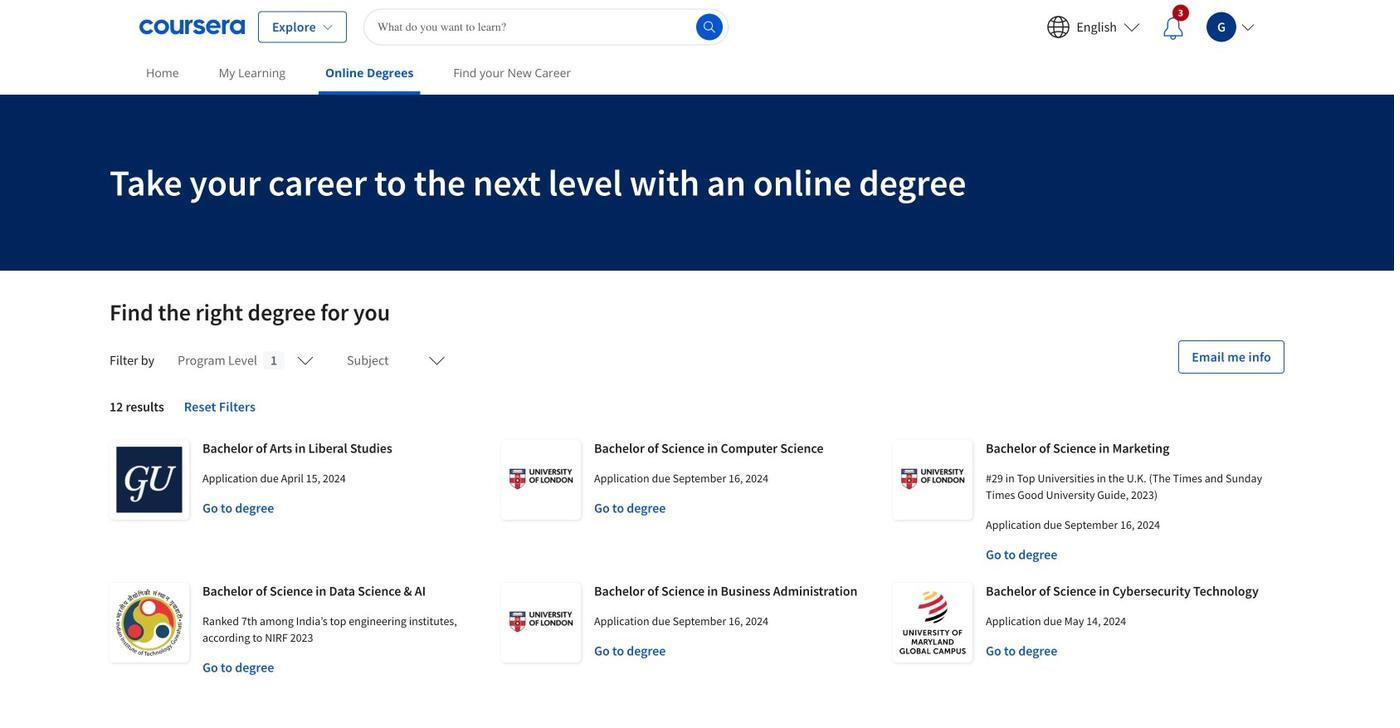 Task type: locate. For each thing, give the bounding box(es) containing it.
university of london image
[[502, 440, 581, 520], [893, 440, 973, 520], [502, 583, 581, 663]]

None search field
[[364, 9, 729, 45]]

georgetown university image
[[110, 440, 189, 520]]

university of maryland global campus image
[[893, 583, 973, 663]]



Task type: vqa. For each thing, say whether or not it's contained in the screenshot.
Rav Ahuja IMAGE
no



Task type: describe. For each thing, give the bounding box(es) containing it.
What do you want to learn? text field
[[364, 9, 729, 45]]

indian institute of technology guwahati image
[[110, 583, 189, 663]]

coursera image
[[139, 14, 245, 40]]



